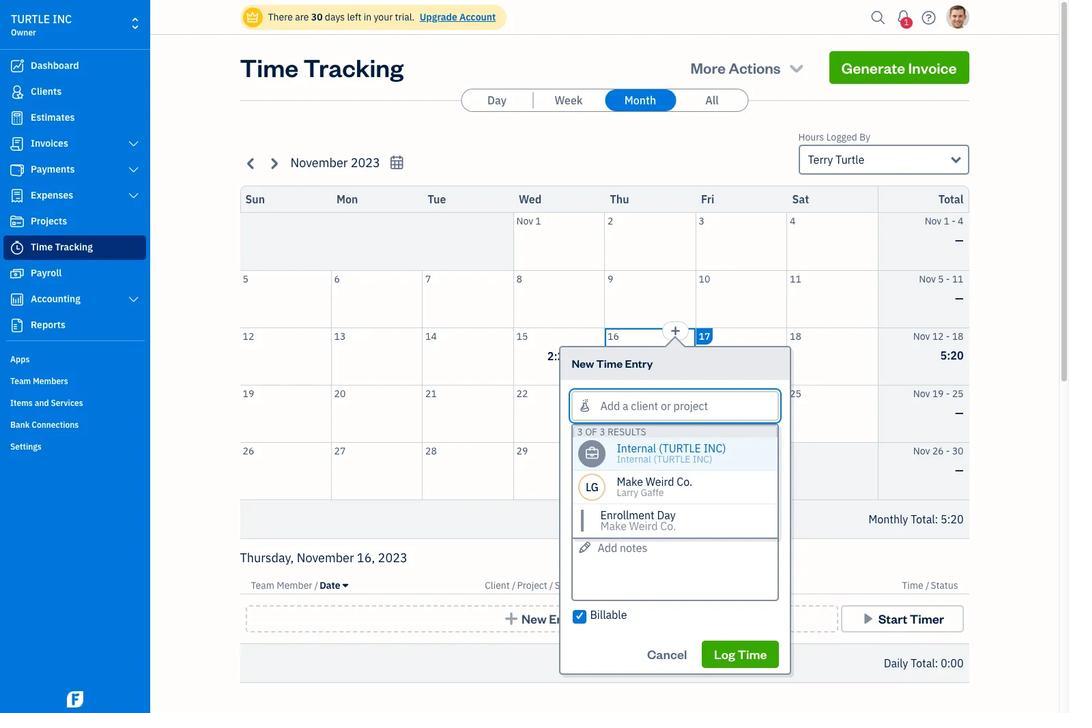 Task type: locate. For each thing, give the bounding box(es) containing it.
time right log
[[738, 647, 767, 662]]

2 18 from the left
[[952, 330, 964, 342]]

upgrade
[[420, 11, 457, 23]]

0 vertical spatial weird
[[646, 475, 674, 488]]

2 vertical spatial total
[[911, 657, 935, 670]]

all link
[[677, 89, 748, 111]]

tracking down the "left"
[[303, 51, 403, 83]]

1 4 from the left
[[790, 215, 796, 227]]

briefcase image
[[585, 448, 599, 459]]

chevron large down image for accounting
[[127, 294, 140, 305]]

time tracking down the projects link
[[31, 241, 93, 253]]

bank connections link
[[3, 414, 146, 435]]

new for new entry
[[522, 611, 547, 627]]

1 — from the top
[[955, 233, 964, 247]]

11 inside "button"
[[790, 273, 801, 285]]

service
[[555, 580, 586, 592]]

make inside make weird co. larry gaffe
[[617, 475, 643, 488]]

chevron large down image inside invoices link
[[127, 139, 140, 150]]

team members
[[10, 376, 68, 386]]

total
[[938, 193, 964, 206], [911, 513, 935, 526], [911, 657, 935, 670]]

1 up nov 5 - 11 —
[[944, 215, 950, 227]]

2023 right 16, at the left bottom
[[378, 550, 407, 566]]

/ right client
[[512, 580, 516, 592]]

19 down 12 button
[[243, 387, 254, 400]]

2 chevron large down image from the top
[[127, 165, 140, 175]]

1 horizontal spatial 19
[[932, 387, 944, 400]]

0 horizontal spatial 18
[[790, 330, 801, 342]]

team members link
[[3, 371, 146, 391]]

1 vertical spatial team
[[251, 580, 274, 592]]

3
[[699, 215, 704, 227], [577, 426, 583, 438], [599, 426, 605, 438]]

2 19 from the left
[[932, 387, 944, 400]]

— inside nov 19 - 25 —
[[955, 406, 964, 419]]

25 down nov 12 - 18 5:20
[[952, 387, 964, 400]]

1 vertical spatial time tracking
[[31, 241, 93, 253]]

3 inside button
[[699, 215, 704, 227]]

total for monthly total
[[911, 513, 935, 526]]

0 vertical spatial :
[[935, 513, 938, 526]]

nov for nov 1 - 4 —
[[925, 215, 942, 227]]

9 button
[[605, 271, 695, 327]]

7 button
[[423, 271, 513, 327]]

nov up nov 5 - 11 —
[[925, 215, 942, 227]]

26
[[243, 445, 254, 457], [932, 445, 944, 457]]

26 down nov 19 - 25 —
[[932, 445, 944, 457]]

client / project / service / note
[[485, 580, 614, 592]]

1 left go to help image
[[904, 17, 909, 27]]

2 / from the left
[[512, 580, 516, 592]]

0 vertical spatial entry
[[625, 356, 653, 370]]

Add notes text field
[[572, 533, 779, 601]]

weird inside make weird co. larry gaffe
[[646, 475, 674, 488]]

dashboard
[[31, 59, 79, 72]]

2 horizontal spatial 1
[[944, 215, 950, 227]]

chart image
[[9, 293, 25, 307]]

1 horizontal spatial 5
[[938, 273, 944, 285]]

5:20 up nov 19 - 25 —
[[940, 348, 964, 362]]

nov down nov 5 - 11 —
[[913, 330, 930, 342]]

1 vertical spatial chevron large down image
[[127, 165, 140, 175]]

3 — from the top
[[955, 406, 964, 419]]

nov inside nov 12 - 18 5:20
[[913, 330, 930, 342]]

/ left 'status'
[[926, 580, 929, 592]]

16,
[[357, 550, 375, 566]]

0 vertical spatial chevron large down image
[[127, 139, 140, 150]]

1 horizontal spatial 30
[[608, 445, 619, 457]]

1 horizontal spatial 18
[[952, 330, 964, 342]]

total right daily
[[911, 657, 935, 670]]

0 horizontal spatial 19
[[243, 387, 254, 400]]

0 horizontal spatial 4
[[790, 215, 796, 227]]

5 inside nov 5 - 11 —
[[938, 273, 944, 285]]

- inside nov 19 - 25 —
[[946, 387, 950, 400]]

owner
[[11, 27, 36, 38]]

crown image
[[245, 10, 260, 24]]

cancel
[[647, 647, 687, 662]]

0 vertical spatial tracking
[[303, 51, 403, 83]]

1 18 from the left
[[790, 330, 801, 342]]

- inside nov 5 - 11 —
[[946, 273, 950, 285]]

nov inside the nov 26 - 30 —
[[913, 445, 930, 457]]

12
[[243, 330, 254, 342], [932, 330, 944, 342]]

2 — from the top
[[955, 291, 964, 305]]

2 5 from the left
[[938, 273, 944, 285]]

more actions button
[[678, 51, 818, 84]]

nov down nov 1 - 4 — at the top of the page
[[919, 273, 936, 285]]

search image
[[867, 7, 889, 28]]

3 chevron large down image from the top
[[127, 294, 140, 305]]

1 vertical spatial 2023
[[378, 550, 407, 566]]

estimates link
[[3, 106, 146, 130]]

2 horizontal spatial 30
[[952, 445, 964, 457]]

november right the next month image
[[290, 155, 348, 171]]

time tracking down days
[[240, 51, 403, 83]]

1 chevron large down image from the top
[[127, 139, 140, 150]]

nov down nov 19 - 25 —
[[913, 445, 930, 457]]

terry turtle
[[808, 153, 864, 167]]

25 down 18 button at right
[[790, 387, 801, 400]]

0 vertical spatial team
[[10, 376, 31, 386]]

1 horizontal spatial new
[[572, 356, 594, 370]]

new inside button
[[522, 611, 547, 627]]

1 vertical spatial total
[[911, 513, 935, 526]]

client image
[[9, 85, 25, 99]]

team down apps
[[10, 376, 31, 386]]

28 button
[[423, 443, 513, 500]]

team inside 'team members' link
[[10, 376, 31, 386]]

payment image
[[9, 163, 25, 177]]

chevrondown image
[[787, 58, 806, 77]]

expenses
[[31, 189, 73, 201]]

13
[[334, 330, 346, 342]]

(turtle up make weird co. larry gaffe on the right bottom of page
[[653, 453, 691, 465]]

1 button
[[893, 3, 914, 31]]

month link
[[605, 89, 676, 111]]

nov inside nov 1 - 4 —
[[925, 215, 942, 227]]

0 vertical spatial day
[[487, 94, 506, 107]]

1 horizontal spatial 12
[[932, 330, 944, 342]]

0 horizontal spatial co.
[[660, 519, 676, 533]]

29 button
[[514, 443, 604, 500]]

co. inside make weird co. larry gaffe
[[677, 475, 692, 488]]

1 vertical spatial :
[[935, 657, 938, 670]]

dashboard image
[[9, 59, 25, 73]]

1 horizontal spatial tracking
[[303, 51, 403, 83]]

18 down 11 "button" at the top right
[[790, 330, 801, 342]]

— inside nov 1 - 4 —
[[955, 233, 964, 247]]

2 26 from the left
[[932, 445, 944, 457]]

co. down gaffe
[[660, 519, 676, 533]]

2023
[[351, 155, 380, 171], [378, 550, 407, 566]]

/ left the note
[[588, 580, 592, 592]]

— inside nov 5 - 11 —
[[955, 291, 964, 305]]

terry turtle button
[[798, 145, 969, 175]]

money image
[[9, 267, 25, 281]]

1 26 from the left
[[243, 445, 254, 457]]

new right 2:20
[[572, 356, 594, 370]]

30 right 'are'
[[311, 11, 323, 23]]

1 vertical spatial make
[[600, 519, 627, 533]]

estimate image
[[9, 111, 25, 125]]

go to help image
[[918, 7, 940, 28]]

nov 26 - 30 —
[[913, 445, 964, 477]]

1 horizontal spatial 1
[[904, 17, 909, 27]]

thu
[[610, 193, 629, 206]]

0 horizontal spatial 5
[[243, 273, 248, 285]]

nov down wed
[[516, 215, 533, 227]]

play image
[[860, 612, 876, 626]]

1 horizontal spatial team
[[251, 580, 274, 592]]

8
[[516, 273, 522, 285]]

0 vertical spatial november
[[290, 155, 348, 171]]

chevron large down image
[[127, 139, 140, 150], [127, 165, 140, 175], [127, 294, 140, 305]]

- inside the nov 26 - 30 —
[[946, 445, 950, 457]]

1 horizontal spatial time tracking
[[240, 51, 403, 83]]

- for nov 1 - 4 —
[[952, 215, 956, 227]]

nov for nov 1
[[516, 215, 533, 227]]

total up nov 1 - 4 — at the top of the page
[[938, 193, 964, 206]]

0 horizontal spatial time tracking
[[31, 241, 93, 253]]

/ left service
[[550, 580, 553, 592]]

: left 0:00
[[935, 657, 938, 670]]

: right monthly
[[935, 513, 938, 526]]

16 button
[[605, 328, 695, 385]]

total right monthly
[[911, 513, 935, 526]]

nov inside the nov 1 button
[[516, 215, 533, 227]]

19
[[243, 387, 254, 400], [932, 387, 944, 400]]

18 inside nov 12 - 18 5:20
[[952, 330, 964, 342]]

- inside nov 12 - 18 5:20
[[946, 330, 950, 342]]

0 horizontal spatial 11
[[790, 273, 801, 285]]

status link
[[931, 580, 958, 592]]

1 horizontal spatial 4
[[958, 215, 964, 227]]

11 down nov 1 - 4 — at the top of the page
[[952, 273, 964, 285]]

26 down 19 button
[[243, 445, 254, 457]]

team for team members
[[10, 376, 31, 386]]

— for nov 19 - 25 —
[[955, 406, 964, 419]]

month
[[624, 94, 656, 107]]

0 horizontal spatial tracking
[[55, 241, 93, 253]]

invoice image
[[9, 137, 25, 151]]

1 vertical spatial new
[[522, 611, 547, 627]]

0 vertical spatial 2023
[[351, 155, 380, 171]]

/ left date
[[315, 580, 318, 592]]

— up monthly total : 5:20 on the bottom right
[[955, 463, 964, 477]]

co.
[[677, 475, 692, 488], [660, 519, 676, 533]]

0 vertical spatial co.
[[677, 475, 692, 488]]

expenses link
[[3, 184, 146, 208]]

list box
[[573, 437, 778, 538]]

make down 'larry'
[[600, 519, 627, 533]]

there
[[268, 11, 293, 23]]

1 vertical spatial weird
[[629, 519, 658, 533]]

4 — from the top
[[955, 463, 964, 477]]

30 down 3 of 3 results
[[608, 445, 619, 457]]

3 right of
[[599, 426, 605, 438]]

note link
[[593, 580, 614, 592]]

1 inside 1 dropdown button
[[904, 17, 909, 27]]

log time
[[714, 647, 767, 662]]

nov 5 - 11 —
[[919, 273, 964, 305]]

14 button
[[423, 328, 513, 385]]

3 for 3
[[699, 215, 704, 227]]

november up date
[[297, 550, 354, 566]]

1 for nov 1
[[535, 215, 541, 227]]

4
[[790, 215, 796, 227], [958, 215, 964, 227]]

3 of 3 results
[[577, 426, 646, 438]]

2023 left the choose a date icon
[[351, 155, 380, 171]]

— inside the nov 26 - 30 —
[[955, 463, 964, 477]]

0 vertical spatial make
[[617, 475, 643, 488]]

nov down nov 12 - 18 5:20
[[913, 387, 930, 400]]

settings link
[[3, 436, 146, 457]]

2 25 from the left
[[952, 387, 964, 400]]

1 vertical spatial tracking
[[55, 241, 93, 253]]

0 vertical spatial new
[[572, 356, 594, 370]]

entry
[[625, 356, 653, 370], [549, 611, 580, 627]]

3 button
[[696, 213, 786, 270]]

1 12 from the left
[[243, 330, 254, 342]]

0 horizontal spatial 12
[[243, 330, 254, 342]]

1 horizontal spatial 25
[[952, 387, 964, 400]]

actions
[[729, 58, 781, 77]]

november
[[290, 155, 348, 171], [297, 550, 354, 566]]

1 down wed
[[535, 215, 541, 227]]

19 inside button
[[243, 387, 254, 400]]

0 horizontal spatial 1
[[535, 215, 541, 227]]

project
[[517, 580, 547, 592]]

0 horizontal spatial day
[[487, 94, 506, 107]]

19 down nov 12 - 18 5:20
[[932, 387, 944, 400]]

start timer
[[878, 611, 944, 627]]

wed
[[519, 193, 542, 206]]

1 5 from the left
[[243, 273, 248, 285]]

2 12 from the left
[[932, 330, 944, 342]]

1 11 from the left
[[790, 273, 801, 285]]

1 25 from the left
[[790, 387, 801, 400]]

projects link
[[3, 210, 146, 234]]

time down 16
[[596, 356, 623, 370]]

larry
[[617, 486, 639, 499]]

1 horizontal spatial day
[[657, 508, 676, 522]]

0 horizontal spatial entry
[[549, 611, 580, 627]]

— up nov 12 - 18 5:20
[[955, 291, 964, 305]]

more
[[691, 58, 726, 77]]

sun
[[245, 193, 265, 206]]

1 internal from the top
[[617, 441, 656, 455]]

freshbooks image
[[64, 692, 86, 708]]

weird inside enrollment day make weird co.
[[629, 519, 658, 533]]

team down the thursday,
[[251, 580, 274, 592]]

1 19 from the left
[[243, 387, 254, 400]]

new
[[572, 356, 594, 370], [522, 611, 547, 627]]

3 down fri
[[699, 215, 704, 227]]

make up enrollment
[[617, 475, 643, 488]]

co. down internal (turtle inc) internal (turtle inc)
[[677, 475, 692, 488]]

20 button
[[331, 385, 422, 442]]

1 inside the nov 1 button
[[535, 215, 541, 227]]

chevron large down image for invoices
[[127, 139, 140, 150]]

— up the nov 26 - 30 —
[[955, 406, 964, 419]]

1 horizontal spatial 26
[[932, 445, 944, 457]]

nov for nov 26 - 30 —
[[913, 445, 930, 457]]

previous month image
[[243, 155, 259, 171]]

(turtle up duration 'text field'
[[659, 441, 701, 455]]

time right timer image
[[31, 241, 53, 253]]

0:00
[[941, 657, 964, 670]]

weird down internal (turtle inc) internal (turtle inc)
[[646, 475, 674, 488]]

12 down 5 button
[[243, 330, 254, 342]]

member
[[277, 580, 312, 592]]

- for nov 5 - 11 —
[[946, 273, 950, 285]]

0 horizontal spatial new
[[522, 611, 547, 627]]

nov inside nov 19 - 25 —
[[913, 387, 930, 400]]

new right plus image
[[522, 611, 547, 627]]

0 horizontal spatial 26
[[243, 445, 254, 457]]

5:20 down the nov 26 - 30 —
[[941, 513, 964, 526]]

november 2023
[[290, 155, 380, 171]]

tracking
[[303, 51, 403, 83], [55, 241, 93, 253]]

enrollment
[[600, 508, 654, 522]]

left
[[347, 11, 361, 23]]

3 left of
[[577, 426, 583, 438]]

1 : from the top
[[935, 513, 938, 526]]

2 4 from the left
[[958, 215, 964, 227]]

0 horizontal spatial team
[[10, 376, 31, 386]]

2 vertical spatial chevron large down image
[[127, 294, 140, 305]]

12 down nov 5 - 11 —
[[932, 330, 944, 342]]

tracking down the projects link
[[55, 241, 93, 253]]

weird down gaffe
[[629, 519, 658, 533]]

make weird co. larry gaffe
[[617, 475, 692, 499]]

30 inside the nov 26 - 30 —
[[952, 445, 964, 457]]

29
[[516, 445, 528, 457]]

1 vertical spatial day
[[657, 508, 676, 522]]

expense image
[[9, 189, 25, 203]]

- inside nov 1 - 4 —
[[952, 215, 956, 227]]

0 horizontal spatial 3
[[577, 426, 583, 438]]

chevron large down image inside accounting link
[[127, 294, 140, 305]]

2 11 from the left
[[952, 273, 964, 285]]

0 vertical spatial 5:20
[[940, 348, 964, 362]]

2 : from the top
[[935, 657, 938, 670]]

1 inside nov 1 - 4 —
[[944, 215, 950, 227]]

1 vertical spatial november
[[297, 550, 354, 566]]

1 vertical spatial co.
[[660, 519, 676, 533]]

30 down nov 19 - 25 —
[[952, 445, 964, 457]]

day
[[487, 94, 506, 107], [657, 508, 676, 522]]

:
[[935, 513, 938, 526], [935, 657, 938, 670]]

inc) up duration 'text field'
[[704, 441, 726, 455]]

2 horizontal spatial 3
[[699, 215, 704, 227]]

11 down the 4 button
[[790, 273, 801, 285]]

: for daily total
[[935, 657, 938, 670]]

date link
[[320, 580, 348, 592]]

18 down nov 5 - 11 —
[[952, 330, 964, 342]]

— up nov 5 - 11 —
[[955, 233, 964, 247]]

1 vertical spatial entry
[[549, 611, 580, 627]]

0 horizontal spatial 25
[[790, 387, 801, 400]]

1 horizontal spatial 11
[[952, 273, 964, 285]]

total for daily total
[[911, 657, 935, 670]]

1 horizontal spatial co.
[[677, 475, 692, 488]]

1 for nov 1 - 4 —
[[944, 215, 950, 227]]

projects
[[31, 215, 67, 227]]

14
[[425, 330, 437, 342]]

nov inside nov 5 - 11 —
[[919, 273, 936, 285]]

time
[[240, 51, 298, 83], [31, 241, 53, 253], [596, 356, 623, 370], [902, 580, 923, 592], [738, 647, 767, 662]]



Task type: describe. For each thing, give the bounding box(es) containing it.
thursday, november 16, 2023
[[240, 550, 407, 566]]

2
[[608, 215, 613, 227]]

nov for nov 12 - 18 5:20
[[913, 330, 930, 342]]

choose a date image
[[389, 155, 405, 171]]

1 horizontal spatial 3
[[599, 426, 605, 438]]

reports link
[[3, 313, 146, 338]]

0 vertical spatial time tracking
[[240, 51, 403, 83]]

timer image
[[9, 241, 25, 255]]

1 horizontal spatial entry
[[625, 356, 653, 370]]

in
[[364, 11, 371, 23]]

25 inside nov 19 - 25 —
[[952, 387, 964, 400]]

- for nov 19 - 25 —
[[946, 387, 950, 400]]

: for monthly total
[[935, 513, 938, 526]]

apps link
[[3, 349, 146, 369]]

0 horizontal spatial 30
[[311, 11, 323, 23]]

2 button
[[605, 213, 695, 270]]

1 / from the left
[[315, 580, 318, 592]]

monthly
[[869, 513, 908, 526]]

caretdown image
[[343, 580, 348, 591]]

12 button
[[240, 328, 331, 385]]

24 button
[[696, 385, 786, 442]]

nov 12 - 18 5:20
[[913, 330, 964, 362]]

upgrade account link
[[417, 11, 496, 23]]

lg
[[586, 480, 599, 494]]

turtle inc owner
[[11, 12, 72, 38]]

17
[[699, 330, 710, 342]]

list box containing internal (turtle inc)
[[573, 437, 778, 538]]

18 inside 18 button
[[790, 330, 801, 342]]

team member /
[[251, 580, 318, 592]]

11 inside nov 5 - 11 —
[[952, 273, 964, 285]]

28
[[425, 445, 437, 457]]

chevron large down image for payments
[[127, 165, 140, 175]]

19 inside nov 19 - 25 —
[[932, 387, 944, 400]]

thursday,
[[240, 550, 294, 566]]

service link
[[555, 580, 588, 592]]

0 vertical spatial total
[[938, 193, 964, 206]]

time down there
[[240, 51, 298, 83]]

time inside main element
[[31, 241, 53, 253]]

5 button
[[240, 271, 331, 327]]

20
[[334, 387, 346, 400]]

turtle
[[836, 153, 864, 167]]

chevron large down image
[[127, 190, 140, 201]]

apps
[[10, 354, 30, 365]]

4 / from the left
[[588, 580, 592, 592]]

3 for 3 of 3 results
[[577, 426, 583, 438]]

time / status
[[902, 580, 958, 592]]

estimates
[[31, 111, 75, 124]]

— for nov 26 - 30 —
[[955, 463, 964, 477]]

connections
[[32, 420, 79, 430]]

hours logged by
[[798, 131, 870, 143]]

26 inside button
[[243, 445, 254, 457]]

services
[[51, 398, 83, 408]]

new entry button
[[245, 606, 838, 633]]

daily total : 0:00
[[884, 657, 964, 670]]

4 inside nov 1 - 4 —
[[958, 215, 964, 227]]

time inside button
[[738, 647, 767, 662]]

Duration text field
[[572, 462, 779, 492]]

day inside enrollment day make weird co.
[[657, 508, 676, 522]]

clients link
[[3, 80, 146, 104]]

27
[[334, 445, 346, 457]]

22 button
[[514, 385, 604, 442]]

invoice
[[908, 58, 957, 77]]

payments link
[[3, 158, 146, 182]]

project link
[[517, 580, 550, 592]]

daily
[[884, 657, 908, 670]]

timer
[[910, 611, 944, 627]]

account
[[459, 11, 496, 23]]

5 / from the left
[[926, 580, 929, 592]]

nov for nov 5 - 11 —
[[919, 273, 936, 285]]

tracking inside main element
[[55, 241, 93, 253]]

team for team member /
[[251, 580, 274, 592]]

1 vertical spatial 5:20
[[941, 513, 964, 526]]

15
[[516, 330, 528, 342]]

nov for nov 19 - 25 —
[[913, 387, 930, 400]]

bank
[[10, 420, 30, 430]]

3 / from the left
[[550, 580, 553, 592]]

6
[[334, 273, 340, 285]]

— for nov 5 - 11 —
[[955, 291, 964, 305]]

time link
[[902, 580, 926, 592]]

generate
[[841, 58, 905, 77]]

30 inside button
[[608, 445, 619, 457]]

21
[[425, 387, 437, 400]]

day link
[[461, 89, 532, 111]]

- for nov 26 - 30 —
[[946, 445, 950, 457]]

5 inside button
[[243, 273, 248, 285]]

new entry
[[522, 611, 580, 627]]

add a time entry image
[[670, 323, 681, 339]]

note
[[593, 580, 614, 592]]

date
[[320, 580, 340, 592]]

monthly total : 5:20
[[869, 513, 964, 526]]

clients
[[31, 85, 62, 98]]

items
[[10, 398, 33, 408]]

23 button
[[605, 385, 695, 442]]

gaffe
[[641, 486, 664, 499]]

logged
[[826, 131, 857, 143]]

accounting link
[[3, 287, 146, 312]]

Add a client or project text field
[[573, 392, 778, 419]]

24
[[699, 387, 710, 400]]

main element
[[0, 0, 184, 713]]

status
[[931, 580, 958, 592]]

by
[[859, 131, 870, 143]]

12 inside button
[[243, 330, 254, 342]]

report image
[[9, 319, 25, 332]]

new for new time entry
[[572, 356, 594, 370]]

nov 1 - 4 —
[[925, 215, 964, 247]]

project image
[[9, 215, 25, 229]]

— for nov 1 - 4 —
[[955, 233, 964, 247]]

time tracking inside main element
[[31, 241, 93, 253]]

make inside enrollment day make weird co.
[[600, 519, 627, 533]]

7
[[425, 273, 431, 285]]

items and services link
[[3, 393, 146, 413]]

your
[[374, 11, 393, 23]]

5:20 inside nov 12 - 18 5:20
[[940, 348, 964, 362]]

25 inside button
[[790, 387, 801, 400]]

30 button
[[605, 443, 695, 500]]

entry inside button
[[549, 611, 580, 627]]

log
[[714, 647, 735, 662]]

23
[[608, 387, 619, 400]]

12 inside nov 12 - 18 5:20
[[932, 330, 944, 342]]

payments
[[31, 163, 75, 175]]

more actions
[[691, 58, 781, 77]]

invoices link
[[3, 132, 146, 156]]

2 internal from the top
[[617, 453, 651, 465]]

client
[[485, 580, 510, 592]]

next month image
[[266, 155, 282, 171]]

log time button
[[702, 641, 779, 668]]

billable
[[590, 608, 627, 622]]

plus image
[[503, 612, 519, 626]]

time left "status" link
[[902, 580, 923, 592]]

4 inside button
[[790, 215, 796, 227]]

co. inside enrollment day make weird co.
[[660, 519, 676, 533]]

reports
[[31, 319, 66, 331]]

- for nov 12 - 18 5:20
[[946, 330, 950, 342]]

inc
[[53, 12, 72, 26]]

26 inside the nov 26 - 30 —
[[932, 445, 944, 457]]

start timer button
[[841, 606, 964, 633]]

inc) down 24 button
[[693, 453, 712, 465]]

week
[[555, 94, 583, 107]]

and
[[35, 398, 49, 408]]

payroll
[[31, 267, 62, 279]]

nov 19 - 25 —
[[913, 387, 964, 419]]



Task type: vqa. For each thing, say whether or not it's contained in the screenshot.
Estimate Type
no



